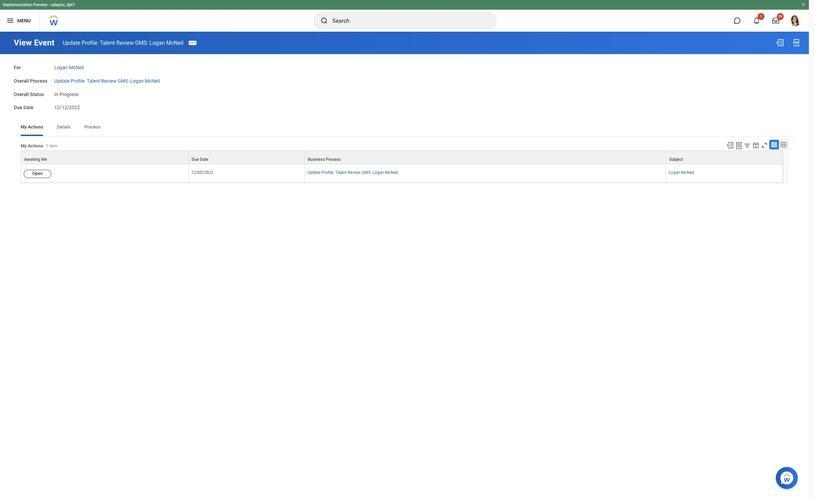 Task type: describe. For each thing, give the bounding box(es) containing it.
logan mcneil inside open row
[[669, 170, 695, 175]]

subject
[[670, 157, 684, 162]]

adeptai_dpt1
[[51, 2, 75, 7]]

for
[[14, 65, 21, 70]]

awaiting me button
[[21, 151, 188, 164]]

view event main content
[[0, 32, 810, 208]]

export to excel image
[[777, 39, 785, 47]]

expand table image
[[781, 141, 788, 148]]

12/12/2022
[[54, 105, 80, 110]]

my actions
[[21, 124, 43, 130]]

33
[[779, 14, 783, 18]]

progress
[[60, 91, 79, 97]]

update profile: talent review gms: logan mcneil inside open row
[[308, 170, 398, 175]]

0 vertical spatial update profile: talent review gms: logan mcneil
[[63, 39, 184, 46]]

my for my actions
[[21, 124, 27, 130]]

2 vertical spatial update profile: talent review gms: logan mcneil link
[[308, 170, 398, 175]]

status
[[30, 91, 44, 97]]

0 horizontal spatial gms:
[[118, 78, 129, 84]]

business
[[308, 157, 325, 162]]

implementation
[[3, 2, 32, 7]]

1 vertical spatial update profile: talent review gms: logan mcneil
[[54, 78, 160, 84]]

0 vertical spatial due date
[[14, 105, 33, 110]]

overall status element
[[54, 87, 79, 98]]

my actions 1 item
[[21, 143, 57, 149]]

toolbar inside view event main content
[[724, 140, 789, 151]]

1 button
[[750, 13, 765, 28]]

actions for my actions 1 item
[[28, 143, 43, 149]]

menu
[[17, 18, 31, 23]]

subject button
[[667, 151, 784, 164]]

fullscreen image
[[761, 142, 769, 149]]

inbox large image
[[773, 17, 780, 24]]

process for business process
[[326, 157, 341, 162]]

review for the bottom update profile: talent review gms: logan mcneil link
[[348, 170, 361, 175]]

logan for the bottom update profile: talent review gms: logan mcneil link
[[373, 170, 384, 175]]

click to view/edit grid preferences image
[[753, 142, 760, 149]]

open button
[[24, 170, 51, 178]]

1 vertical spatial talent
[[87, 78, 100, 84]]

process inside tab list
[[84, 124, 101, 130]]

awaiting me
[[24, 157, 47, 162]]

0 horizontal spatial logan mcneil
[[54, 65, 84, 70]]

export to worksheets image
[[736, 142, 744, 150]]

date inside popup button
[[200, 157, 209, 162]]

row containing awaiting me
[[21, 151, 784, 164]]

due date element
[[54, 101, 80, 111]]

item
[[49, 144, 57, 149]]

event
[[34, 38, 55, 48]]

1 inside button
[[761, 14, 763, 18]]

notifications large image
[[754, 17, 761, 24]]



Task type: locate. For each thing, give the bounding box(es) containing it.
logan mcneil link inside open row
[[669, 170, 695, 175]]

Search Workday  search field
[[333, 13, 482, 28]]

2 vertical spatial review
[[348, 170, 361, 175]]

search image
[[320, 17, 329, 25]]

due date inside popup button
[[192, 157, 209, 162]]

0 vertical spatial 1
[[761, 14, 763, 18]]

2 horizontal spatial gms:
[[362, 170, 372, 175]]

0 horizontal spatial due date
[[14, 105, 33, 110]]

mcneil
[[166, 39, 184, 46], [69, 65, 84, 70], [145, 78, 160, 84], [385, 170, 398, 175], [682, 170, 695, 175]]

review inside open row
[[348, 170, 361, 175]]

date up 12/05/2022
[[200, 157, 209, 162]]

update down business
[[308, 170, 321, 175]]

me
[[41, 157, 47, 162]]

export to excel image
[[727, 142, 735, 149]]

logan mcneil up "overall status" element
[[54, 65, 84, 70]]

33 button
[[769, 13, 785, 28]]

1 actions from the top
[[28, 124, 43, 130]]

menu button
[[0, 10, 40, 32]]

overall left status
[[14, 91, 29, 97]]

process inside popup button
[[326, 157, 341, 162]]

1 vertical spatial logan mcneil
[[669, 170, 695, 175]]

talent
[[100, 39, 115, 46], [87, 78, 100, 84], [336, 170, 347, 175]]

actions up awaiting me on the left of page
[[28, 143, 43, 149]]

1 vertical spatial date
[[200, 157, 209, 162]]

select to filter grid data image
[[744, 142, 752, 149]]

process for overall process
[[30, 78, 47, 84]]

due
[[14, 105, 22, 110], [192, 157, 199, 162]]

view
[[14, 38, 32, 48]]

1 my from the top
[[21, 124, 27, 130]]

review for topmost update profile: talent review gms: logan mcneil link
[[116, 39, 134, 46]]

table image
[[771, 141, 778, 148]]

0 vertical spatial talent
[[100, 39, 115, 46]]

2 vertical spatial process
[[326, 157, 341, 162]]

1 horizontal spatial due date
[[192, 157, 209, 162]]

0 vertical spatial review
[[116, 39, 134, 46]]

update
[[63, 39, 80, 46], [54, 78, 70, 84], [308, 170, 321, 175]]

0 horizontal spatial date
[[23, 105, 33, 110]]

process up status
[[30, 78, 47, 84]]

1 vertical spatial profile:
[[71, 78, 86, 84]]

0 vertical spatial my
[[21, 124, 27, 130]]

1 left item
[[46, 144, 48, 149]]

logan mcneil down subject
[[669, 170, 695, 175]]

logan for topmost update profile: talent review gms: logan mcneil link
[[150, 39, 165, 46]]

in
[[54, 91, 58, 97]]

gms: inside open row
[[362, 170, 372, 175]]

logan
[[150, 39, 165, 46], [54, 65, 68, 70], [130, 78, 144, 84], [373, 170, 384, 175], [669, 170, 681, 175]]

due inside popup button
[[192, 157, 199, 162]]

update up "overall status" element
[[54, 78, 70, 84]]

preview
[[33, 2, 48, 7]]

due down overall status
[[14, 105, 22, 110]]

logan for middle update profile: talent review gms: logan mcneil link
[[130, 78, 144, 84]]

0 vertical spatial process
[[30, 78, 47, 84]]

0 vertical spatial date
[[23, 105, 33, 110]]

menu banner
[[0, 0, 810, 32]]

0 horizontal spatial logan mcneil link
[[54, 63, 84, 70]]

due up 12/05/2022
[[192, 157, 199, 162]]

0 vertical spatial update
[[63, 39, 80, 46]]

1 right notifications large icon
[[761, 14, 763, 18]]

1 horizontal spatial logan mcneil link
[[669, 170, 695, 175]]

1 horizontal spatial logan mcneil
[[669, 170, 695, 175]]

1 vertical spatial review
[[101, 78, 117, 84]]

profile: for topmost update profile: talent review gms: logan mcneil link
[[82, 39, 99, 46]]

due date up 12/05/2022
[[192, 157, 209, 162]]

overall for overall process
[[14, 78, 29, 84]]

logan mcneil
[[54, 65, 84, 70], [669, 170, 695, 175]]

my inside tab list
[[21, 124, 27, 130]]

actions for my actions
[[28, 124, 43, 130]]

close environment banner image
[[802, 2, 806, 7]]

logan mcneil link up "overall status" element
[[54, 63, 84, 70]]

review for middle update profile: talent review gms: logan mcneil link
[[101, 78, 117, 84]]

process right details
[[84, 124, 101, 130]]

view event
[[14, 38, 55, 48]]

2 overall from the top
[[14, 91, 29, 97]]

toolbar
[[724, 140, 789, 151]]

1 horizontal spatial gms:
[[135, 39, 148, 46]]

1 vertical spatial 1
[[46, 144, 48, 149]]

process
[[30, 78, 47, 84], [84, 124, 101, 130], [326, 157, 341, 162]]

profile: for the bottom update profile: talent review gms: logan mcneil link
[[322, 170, 335, 175]]

my
[[21, 124, 27, 130], [21, 143, 27, 149]]

my up awaiting
[[21, 143, 27, 149]]

open row
[[21, 164, 784, 183]]

justify image
[[6, 17, 14, 25]]

overall
[[14, 78, 29, 84], [14, 91, 29, 97]]

1 vertical spatial update profile: talent review gms: logan mcneil link
[[54, 77, 160, 84]]

row
[[21, 151, 784, 164]]

2 vertical spatial gms:
[[362, 170, 372, 175]]

overall for overall status
[[14, 91, 29, 97]]

2 actions from the top
[[28, 143, 43, 149]]

1 vertical spatial due
[[192, 157, 199, 162]]

1 horizontal spatial 1
[[761, 14, 763, 18]]

implementation preview -   adeptai_dpt1
[[3, 2, 75, 7]]

overall status
[[14, 91, 44, 97]]

logan mcneil link
[[54, 63, 84, 70], [669, 170, 695, 175]]

0 horizontal spatial 1
[[46, 144, 48, 149]]

0 horizontal spatial due
[[14, 105, 22, 110]]

tab list
[[14, 120, 796, 136]]

1 vertical spatial my
[[21, 143, 27, 149]]

actions
[[28, 124, 43, 130], [28, 143, 43, 149]]

2 vertical spatial talent
[[336, 170, 347, 175]]

details
[[57, 124, 71, 130]]

1 horizontal spatial process
[[84, 124, 101, 130]]

1 vertical spatial logan mcneil link
[[669, 170, 695, 175]]

0 vertical spatial gms:
[[135, 39, 148, 46]]

due date
[[14, 105, 33, 110], [192, 157, 209, 162]]

0 horizontal spatial process
[[30, 78, 47, 84]]

1
[[761, 14, 763, 18], [46, 144, 48, 149]]

1 vertical spatial due date
[[192, 157, 209, 162]]

talent inside open row
[[336, 170, 347, 175]]

2 horizontal spatial process
[[326, 157, 341, 162]]

1 vertical spatial overall
[[14, 91, 29, 97]]

my up my actions 1 item
[[21, 124, 27, 130]]

2 vertical spatial update profile: talent review gms: logan mcneil
[[308, 170, 398, 175]]

update profile: talent review gms: logan mcneil link
[[63, 39, 184, 46], [54, 77, 160, 84], [308, 170, 398, 175]]

in progress
[[54, 91, 79, 97]]

view printable version (pdf) image
[[793, 39, 801, 47]]

process right business
[[326, 157, 341, 162]]

review
[[116, 39, 134, 46], [101, 78, 117, 84], [348, 170, 361, 175]]

1 vertical spatial gms:
[[118, 78, 129, 84]]

1 overall from the top
[[14, 78, 29, 84]]

open
[[32, 171, 43, 176]]

profile:
[[82, 39, 99, 46], [71, 78, 86, 84], [322, 170, 335, 175]]

1 horizontal spatial date
[[200, 157, 209, 162]]

1 vertical spatial update
[[54, 78, 70, 84]]

profile: inside open row
[[322, 170, 335, 175]]

1 vertical spatial actions
[[28, 143, 43, 149]]

0 vertical spatial logan mcneil link
[[54, 63, 84, 70]]

tab list containing my actions
[[14, 120, 796, 136]]

0 vertical spatial due
[[14, 105, 22, 110]]

update inside open row
[[308, 170, 321, 175]]

2 my from the top
[[21, 143, 27, 149]]

2 vertical spatial profile:
[[322, 170, 335, 175]]

due date down overall status
[[14, 105, 33, 110]]

gms:
[[135, 39, 148, 46], [118, 78, 129, 84], [362, 170, 372, 175]]

update profile: talent review gms: logan mcneil
[[63, 39, 184, 46], [54, 78, 160, 84], [308, 170, 398, 175]]

business process
[[308, 157, 341, 162]]

0 vertical spatial actions
[[28, 124, 43, 130]]

my for my actions 1 item
[[21, 143, 27, 149]]

2 vertical spatial update
[[308, 170, 321, 175]]

due date button
[[189, 151, 305, 164]]

0 vertical spatial overall
[[14, 78, 29, 84]]

profile: for middle update profile: talent review gms: logan mcneil link
[[71, 78, 86, 84]]

profile logan mcneil image
[[790, 15, 801, 28]]

update right event
[[63, 39, 80, 46]]

0 vertical spatial logan mcneil
[[54, 65, 84, 70]]

1 vertical spatial process
[[84, 124, 101, 130]]

1 horizontal spatial due
[[192, 157, 199, 162]]

date
[[23, 105, 33, 110], [200, 157, 209, 162]]

-
[[49, 2, 50, 7]]

12/05/2022
[[191, 170, 213, 175]]

business process button
[[305, 151, 666, 164]]

awaiting
[[24, 157, 40, 162]]

tab list inside view event main content
[[14, 120, 796, 136]]

date down overall status
[[23, 105, 33, 110]]

logan mcneil link down subject
[[669, 170, 695, 175]]

actions inside tab list
[[28, 124, 43, 130]]

overall down "for"
[[14, 78, 29, 84]]

0 vertical spatial profile:
[[82, 39, 99, 46]]

0 vertical spatial update profile: talent review gms: logan mcneil link
[[63, 39, 184, 46]]

overall process
[[14, 78, 47, 84]]

actions up my actions 1 item
[[28, 124, 43, 130]]

1 inside my actions 1 item
[[46, 144, 48, 149]]



Task type: vqa. For each thing, say whether or not it's contained in the screenshot.
For
yes



